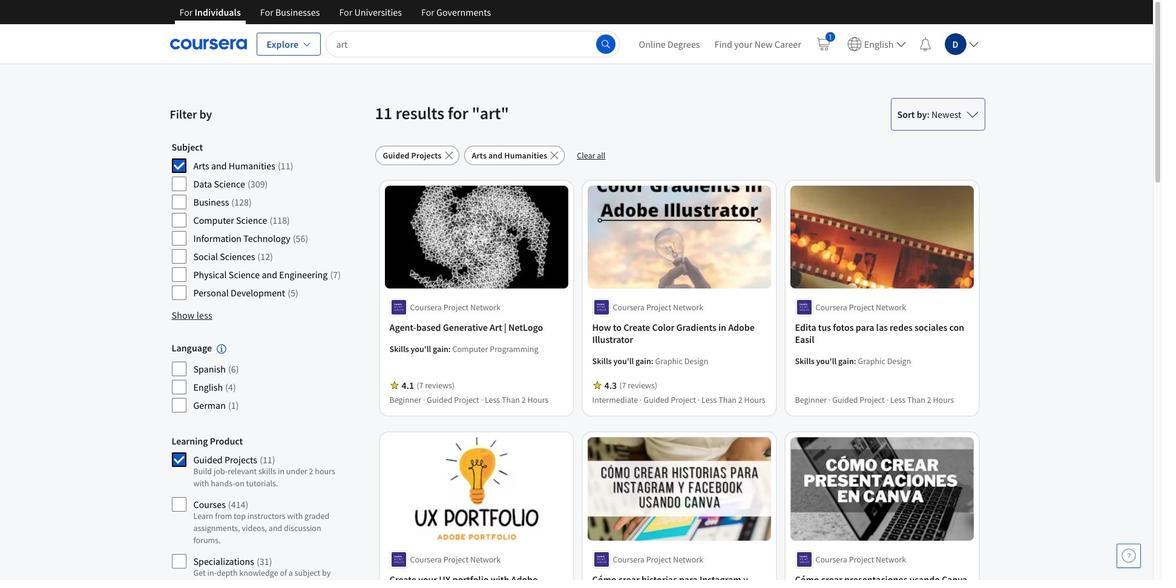 Task type: describe. For each thing, give the bounding box(es) containing it.
coursera image
[[170, 34, 247, 54]]

3 group from the top
[[172, 435, 344, 580]]

banner navigation
[[170, 0, 501, 33]]

2 group from the top
[[172, 342, 344, 416]]

shopping cart: 1 item element
[[816, 32, 835, 51]]



Task type: locate. For each thing, give the bounding box(es) containing it.
help center image
[[1122, 549, 1136, 564]]

1 vertical spatial group
[[172, 342, 344, 416]]

group
[[172, 141, 344, 303], [172, 342, 344, 416], [172, 435, 344, 580]]

2 vertical spatial group
[[172, 435, 344, 580]]

information about this filter group image
[[217, 345, 226, 354]]

menu
[[632, 24, 983, 64]]

None search field
[[326, 31, 620, 57]]

1 group from the top
[[172, 141, 344, 303]]

0 vertical spatial group
[[172, 141, 344, 303]]

What do you want to learn? text field
[[326, 31, 620, 57]]



Task type: vqa. For each thing, say whether or not it's contained in the screenshot.
Learn,
no



